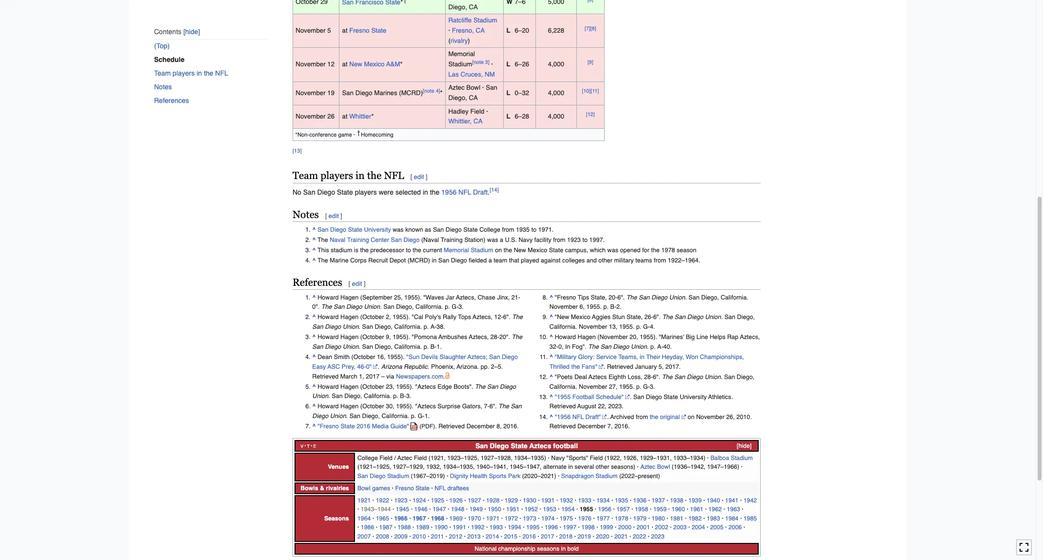 Task type: locate. For each thing, give the bounding box(es) containing it.
in down "sports"
[[569, 464, 573, 470]]

field up whittier, ca link
[[471, 108, 485, 115]]

. inside no san diego state players were selected in the 1956 nfl draft . [14]
[[488, 188, 490, 196]]

1966 link
[[394, 515, 408, 522]]

2018 link
[[560, 533, 573, 540]]

1 the san diego union from the top
[[312, 313, 523, 330]]

1 vertical spatial 1978
[[615, 515, 629, 522]]

hagen inside the howard hagen (september 25, 1955). "waves jar aztecs, chase jinx, 21- 0".
[[341, 294, 359, 301]]

rivalry
[[451, 37, 468, 44]]

1924 link
[[413, 497, 426, 504]]

to up depot
[[406, 246, 411, 254]]

0 vertical spatial players
[[173, 69, 195, 77]]

in
[[566, 343, 571, 350]]

u.s.
[[505, 236, 517, 243]]

1951
[[506, 506, 520, 513]]

0 horizontal spatial team players in the nfl
[[154, 69, 228, 77]]

1 horizontal spatial 2017
[[541, 533, 555, 540]]

7,
[[608, 423, 613, 430]]

1961
[[690, 506, 704, 513]]

stadium up fresno, ca link
[[474, 17, 498, 24]]

&
[[320, 485, 324, 492]]

players left were
[[355, 188, 377, 196]]

were
[[379, 188, 394, 196]]

1 horizontal spatial bowl
[[467, 84, 481, 91]]

edit down corps
[[352, 280, 362, 287]]

helps
[[710, 333, 726, 341]]

1960 link
[[672, 506, 685, 513]]

howard for howard hagen (october 30, 1955). "aztecs surprise gators, 7-6".
[[318, 403, 339, 410]]

1926,
[[624, 455, 639, 461]]

stadium inside ratcliffe stadium fresno, ca ( rivalry )
[[474, 17, 498, 24]]

2 vertical spatial [
[[349, 280, 351, 287]]

at right 5 at the left
[[342, 27, 348, 34]]

2 vertical spatial 4,000
[[548, 113, 565, 120]]

stadium inside balboa stadium (1921–1925, 1927–1929, 1932, 1934–1935, 1940–1941, 1945–1947, alternate in several other seasons)
[[731, 455, 753, 461]]

0 horizontal spatial 1935
[[516, 226, 530, 233]]

[ edit ] up "selected" on the left top
[[411, 173, 428, 180]]

2017 left – at the bottom left
[[366, 373, 380, 380]]

on right original
[[688, 413, 695, 420]]

1955. down loss,
[[619, 383, 635, 390]]

hagen up smith
[[341, 333, 359, 341]]

field up 1927–1929,
[[414, 455, 427, 461]]

40.
[[664, 343, 672, 350]]

1934
[[597, 497, 610, 504]]

20-
[[609, 294, 618, 301]]

1 horizontal spatial 2023
[[652, 533, 665, 540]]

stadium down hide dropdown button
[[731, 455, 753, 461]]

mexico down facility
[[528, 246, 548, 254]]

hagen for . san diego, california. p. b-1.
[[341, 333, 359, 341]]

1978 inside ^ san diego state university was known as san diego state college from 1935 to 1971. ^ the naval training center san diego (naval training station) was a u.s. navy facility from 1923 to 1997. ^ this stadium is the predecessor to the current memorial stadium on the new mexico state campus, which was opened for the 1978 season ^ the marine corps recruit depot (mcrd) in san diego fielded a team that played against colleges and other military teams from 1922–1964.
[[662, 246, 675, 254]]

big
[[686, 333, 695, 341]]

diego,
[[449, 3, 467, 11], [449, 94, 467, 102], [702, 294, 719, 301], [396, 303, 414, 311], [737, 313, 755, 321], [375, 323, 393, 330], [375, 343, 393, 350], [737, 373, 755, 381], [345, 392, 362, 400], [362, 412, 380, 420]]

aztec right the /
[[398, 455, 412, 461]]

0 horizontal spatial 2017
[[366, 373, 380, 380]]

1955). for 9,
[[393, 333, 410, 341]]

hagen for . san diego, california. p. g-1.
[[341, 403, 359, 410]]

0 horizontal spatial on
[[495, 246, 502, 254]]

from right archived
[[636, 413, 648, 420]]

howard for howard hagen (october 2, 1955). "cal poly's rally tops aztecs, 12-6".
[[318, 313, 339, 321]]

[ up san diego state university link
[[325, 212, 327, 219]]

california. up rap
[[721, 294, 749, 301]]

diego inside no san diego state players were selected in the 1956 nfl draft . [14]
[[317, 188, 335, 196]]

1 horizontal spatial university
[[680, 393, 707, 400]]

0 horizontal spatial aztecs
[[530, 442, 552, 450]]

the original link
[[650, 413, 686, 420]]

. archived from the original
[[607, 413, 680, 420]]

1 vertical spatial 2010
[[413, 533, 426, 540]]

media
[[372, 423, 389, 430]]

state up 1924 "link"
[[416, 485, 430, 492]]

1935 up 1957 link at right bottom
[[615, 497, 629, 504]]

3 4,000 from the top
[[548, 113, 565, 120]]

edit for team players in the nfl
[[414, 173, 424, 180]]

2 vertical spatial bowl
[[358, 485, 371, 492]]

1955. inside . san diego, california. november 13, 1955. p. g-4.
[[619, 323, 635, 330]]

] for notes
[[341, 212, 342, 219]]

1935 inside ^ san diego state university was known as san diego state college from 1935 to 1971. ^ the naval training center san diego (naval training station) was a u.s. navy facility from 1923 to 1997. ^ this stadium is the predecessor to the current memorial stadium on the new mexico state campus, which was opened for the 1978 season ^ the marine corps recruit depot (mcrd) in san diego fielded a team that played against colleges and other military teams from 1922–1964.
[[516, 226, 530, 233]]

[note inside memorial stadium [note 3]
[[472, 59, 484, 65]]

the down u.s.
[[504, 246, 512, 254]]

1 vertical spatial state,
[[627, 313, 643, 321]]

the san diego union for edge
[[312, 383, 516, 400]]

2 horizontal spatial *
[[440, 89, 443, 97]]

2015 link
[[504, 533, 518, 540]]

diego, for "new mexico aggies stun state, 26-6".
[[737, 313, 755, 321]]

newspapers.com link
[[396, 373, 444, 380]]

0 horizontal spatial 2010
[[413, 533, 426, 540]]

0 horizontal spatial navy
[[519, 236, 533, 243]]

at for at new mexico a&m *
[[342, 61, 348, 68]]

0 vertical spatial 2023
[[609, 403, 622, 410]]

stadium inside memorial stadium [note 3]
[[449, 61, 472, 68]]

california. inside . san diego, california. november 13, 1955. p. g-4.
[[550, 323, 577, 330]]

0 vertical spatial [
[[411, 173, 412, 180]]

2016 down 1995 link at the right bottom of the page
[[523, 533, 536, 540]]

1 horizontal spatial college
[[480, 226, 501, 233]]

1955. inside . san diego, california. november 27, 1955. p. g-3.
[[619, 383, 635, 390]]

ca
[[469, 3, 478, 11], [476, 27, 485, 34], [469, 94, 478, 102], [474, 118, 483, 125]]

san diego marines (mcrd) [note 4] *
[[342, 88, 443, 97]]

the inside "military glory: service teams, in their heyday, won championships, thrilled the fans"
[[572, 363, 580, 370]]

diego, for howard hagen (october 30, 1955). "aztecs surprise gators, 7-6".
[[362, 412, 380, 420]]

0 vertical spatial to
[[532, 226, 537, 233]]

which
[[590, 246, 606, 254]]

p. g- down jar
[[445, 303, 459, 311]]

l for l 6–26
[[507, 61, 511, 68]]

seasons)
[[611, 464, 636, 470]]

(october for 9,
[[360, 333, 384, 341]]

1958 link
[[635, 506, 649, 513]]

the inside no san diego state players were selected in the 1956 nfl draft . [14]
[[430, 188, 440, 196]]

a left u.s.
[[500, 236, 504, 243]]

1955. inside . san diego, california. november 6, 1955. p. b-2.
[[587, 303, 602, 311]]

college up "(1921–1925,"
[[358, 455, 378, 461]]

"1956 nfl draft" link
[[555, 413, 607, 420]]

l left 0–32
[[507, 89, 511, 97]]

1964 link
[[358, 515, 371, 522]]

1987
[[379, 524, 393, 531]]

hagen for . san diego, california. p. g-3.
[[341, 294, 359, 301]]

at for at fresno state
[[342, 27, 348, 34]]

november inside . san diego, california. november 13, 1955. p. g-4.
[[579, 323, 608, 330]]

1 "aztecs from the top
[[415, 383, 436, 390]]

1984
[[726, 515, 739, 522]]

the
[[204, 69, 213, 77], [367, 170, 382, 181], [430, 188, 440, 196], [360, 246, 369, 254], [413, 246, 421, 254], [504, 246, 512, 254], [651, 246, 660, 254], [572, 363, 580, 370], [650, 413, 659, 420]]

1962 link
[[709, 506, 722, 513]]

6". down 5,
[[653, 373, 661, 381]]

0 horizontal spatial fresno state link
[[349, 27, 387, 34]]

san inside aztec bowl (1936–1942, 1947–1966) san diego stadium (1967–2019)
[[358, 473, 368, 479]]

1 vertical spatial san diego, ca
[[449, 84, 498, 102]]

l for l 0–32
[[507, 89, 511, 97]]

2001 link
[[637, 524, 650, 531]]

at right 26
[[342, 113, 348, 120]]

1923 inside ^ san diego state university was known as san diego state college from 1935 to 1971. ^ the naval training center san diego (naval training station) was a u.s. navy facility from 1923 to 1997. ^ this stadium is the predecessor to the current memorial stadium on the new mexico state campus, which was opened for the 1978 season ^ the marine corps recruit depot (mcrd) in san diego fielded a team that played against colleges and other military teams from 1922–1964.
[[567, 236, 581, 243]]

0 vertical spatial 2017
[[666, 363, 679, 370]]

12-
[[495, 313, 503, 321]]

diego, inside . san diego, california. november 6, 1955. p. b-2.
[[702, 294, 719, 301]]

(october for 16,
[[352, 353, 375, 361]]

1 vertical spatial edit
[[329, 212, 339, 219]]

the san diego union up (pdf)
[[312, 403, 522, 420]]

[ edit ] for notes
[[325, 212, 342, 219]]

1 horizontal spatial 1935
[[615, 497, 629, 504]]

25,
[[394, 294, 403, 301]]

l for l 6–20
[[507, 27, 511, 34]]

[ for notes
[[325, 212, 327, 219]]

3 the san diego union from the top
[[312, 383, 516, 400]]

1955). right 30,
[[396, 403, 414, 410]]

1 vertical spatial "fresno
[[318, 423, 339, 430]]

aztec down las
[[449, 84, 465, 91]]

diego, up rap
[[737, 313, 755, 321]]

1 horizontal spatial p. a-
[[651, 343, 664, 350]]

the left original
[[650, 413, 659, 420]]

* inside san diego marines (mcrd) [note 4] *
[[440, 89, 443, 97]]

l for l 6–28
[[507, 113, 511, 120]]

0 vertical spatial college
[[480, 226, 501, 233]]

2 horizontal spatial mexico
[[571, 313, 591, 321]]

aztec for aztec bowl
[[449, 84, 465, 91]]

0 horizontal spatial training
[[347, 236, 369, 243]]

2 "aztecs from the top
[[415, 403, 436, 410]]

] up (september
[[364, 280, 366, 287]]

0 horizontal spatial 1956
[[442, 188, 457, 196]]

1986
[[361, 524, 374, 531]]

california. down "new
[[550, 323, 577, 330]]

1 horizontal spatial aztecs
[[589, 373, 607, 381]]

bowl inside aztec bowl (1936–1942, 1947–1966) san diego stadium (1967–2019)
[[657, 464, 670, 470]]

california. for howard hagen (october 30, 1955). "aztecs surprise gators, 7-6".
[[382, 412, 409, 420]]

p. g- inside . san diego, california. november 13, 1955. p. g-4.
[[637, 323, 650, 330]]

was left known
[[393, 226, 404, 233]]

university for athletics
[[680, 393, 707, 400]]

2023 down 2002 link
[[652, 533, 665, 540]]

state left "media"
[[341, 423, 355, 430]]

0 horizontal spatial 1923
[[394, 497, 408, 504]]

1955.
[[587, 303, 602, 311], [619, 323, 635, 330], [619, 383, 635, 390]]

1 horizontal spatial players
[[321, 170, 353, 181]]

1936 link
[[634, 497, 647, 504]]

california. inside . san diego, california. november 27, 1955. p. g-3.
[[550, 383, 577, 390]]

1 vertical spatial fresno
[[395, 485, 414, 492]]

2 vertical spatial at
[[342, 113, 348, 120]]

hagen left (september
[[341, 294, 359, 301]]

howard inside howard hagen (november 20, 1955). "marines' big line helps rap aztecs, 32-0, in fog".
[[555, 333, 576, 341]]

1 horizontal spatial 1.
[[437, 343, 442, 350]]

1955). inside the howard hagen (september 25, 1955). "waves jar aztecs, chase jinx, 21- 0".
[[405, 294, 422, 301]]

0 horizontal spatial new
[[349, 61, 362, 68]]

nfl up 1925 link
[[435, 485, 446, 492]]

aztec bowl link
[[641, 464, 670, 470]]

0 horizontal spatial to
[[406, 246, 411, 254]]

2003 link
[[674, 524, 687, 531]]

fullscreen image
[[1020, 543, 1029, 553]]

0 vertical spatial other
[[599, 257, 613, 264]]

august 22, 2023
[[578, 403, 622, 410]]

fresno state link up 'at new mexico a&m *'
[[349, 27, 387, 34]]

1 vertical spatial university
[[680, 393, 707, 400]]

diego, for "fresno tips state, 20-6".
[[702, 294, 719, 301]]

0 vertical spatial university
[[364, 226, 391, 233]]

2 horizontal spatial aztec
[[641, 464, 656, 470]]

0 vertical spatial team
[[154, 69, 171, 77]]

original
[[660, 413, 680, 420]]

facility
[[535, 236, 552, 243]]

0 horizontal spatial college
[[358, 455, 378, 461]]

1955). up arizona
[[387, 353, 405, 361]]

0 vertical spatial 1955.
[[587, 303, 602, 311]]

january
[[635, 363, 657, 370]]

1 horizontal spatial fresno state link
[[395, 485, 430, 492]]

howard inside the howard hagen (september 25, 1955). "waves jar aztecs, chase jinx, 21- 0".
[[318, 294, 339, 301]]

surprise
[[438, 403, 461, 410]]

aztec for aztec bowl (1936–1942, 1947–1966) san diego stadium (1967–2019)
[[641, 464, 656, 470]]

edit for notes
[[329, 212, 339, 219]]

p. a- up the their
[[651, 343, 664, 350]]

l 6–28
[[507, 113, 529, 120]]

1 horizontal spatial references
[[293, 276, 342, 288]]

phoenix,
[[431, 363, 455, 370]]

aztecs;
[[468, 353, 488, 361]]

diego, inside . san diego, california. november 27, 1955. p. g-3.
[[737, 373, 755, 381]]

0 vertical spatial a
[[500, 236, 504, 243]]

2 horizontal spatial to
[[583, 236, 588, 243]]

the up notes link
[[204, 69, 213, 77]]

0 vertical spatial aztec
[[449, 84, 465, 91]]

0 horizontal spatial team
[[154, 69, 171, 77]]

0 horizontal spatial p. b-
[[393, 392, 406, 400]]

1 december from the left
[[467, 423, 495, 430]]

retrieved for march 1, 2017
[[312, 373, 339, 380]]

4 the san diego union from the top
[[312, 403, 522, 420]]

2021
[[615, 533, 628, 540]]

edit link up the naval
[[329, 212, 339, 219]]

1921
[[358, 497, 371, 504]]

1 horizontal spatial to
[[532, 226, 537, 233]]

1 vertical spatial memorial
[[444, 246, 469, 254]]

newspapers.com
[[396, 373, 444, 380]]

1955). up . san diego, california. p. a-38. on the left bottom of the page
[[393, 313, 410, 321]]

0 vertical spatial navy
[[519, 236, 533, 243]]

1 horizontal spatial was
[[487, 236, 498, 243]]

diego, for howard hagen (october 23, 1955). "aztecs edge boots".
[[345, 392, 362, 400]]

in up notes link
[[197, 69, 202, 77]]

"fresno state 2016 media guide"
[[318, 423, 409, 430]]

state up san diego state university link
[[337, 188, 353, 196]]

1 vertical spatial p. b-
[[424, 343, 437, 350]]

at for at whittier *
[[342, 113, 348, 120]]

2 training from the left
[[441, 236, 463, 243]]

1981 link
[[670, 515, 684, 522]]

2 vertical spatial aztec
[[641, 464, 656, 470]]

t link
[[307, 442, 310, 449]]

diego inside aztec bowl (1936–1942, 1947–1966) san diego stadium (1967–2019)
[[370, 473, 386, 479]]

1 l from the top
[[507, 27, 511, 34]]

diego, for howard hagen (october 2, 1955). "cal poly's rally tops aztecs, 12-6".
[[375, 323, 393, 330]]

2014 link
[[486, 533, 499, 540]]

ca inside ratcliffe stadium fresno, ca ( rivalry )
[[476, 27, 485, 34]]

2022 link
[[633, 533, 647, 540]]

1 vertical spatial at
[[342, 61, 348, 68]]

hide inside dropdown button
[[739, 442, 750, 449]]

[ for references
[[349, 280, 351, 287]]

0 horizontal spatial december
[[467, 423, 495, 430]]

1 vertical spatial to
[[583, 236, 588, 243]]

hagen left 2,
[[341, 313, 359, 321]]

was right which
[[608, 246, 619, 254]]

other inside balboa stadium (1921–1925, 1927–1929, 1932, 1934–1935, 1940–1941, 1945–1947, alternate in several other seasons)
[[596, 464, 610, 470]]

stadium for (2022–present)
[[596, 473, 618, 479]]

1955. right 6,
[[587, 303, 602, 311]]

1955). inside howard hagen (november 20, 1955). "marines' big line helps rap aztecs, 32-0, in fog".
[[640, 333, 658, 341]]

0 vertical spatial "aztecs
[[415, 383, 436, 390]]

san inside . san diego, california. november 13, 1955. p. g-4.
[[725, 313, 736, 321]]

. retrieved for 2016
[[550, 413, 752, 430]]

. retrieved for 2017
[[312, 363, 503, 380]]

] for references
[[364, 280, 366, 287]]

(october for 2,
[[360, 313, 384, 321]]

1 vertical spatial team players in the nfl
[[293, 170, 404, 181]]

2 l from the top
[[507, 61, 511, 68]]

1932 link
[[560, 497, 573, 504]]

6".
[[618, 294, 625, 301], [503, 313, 511, 321], [654, 313, 661, 321], [653, 373, 661, 381], [490, 403, 497, 410]]

aztecs, right jar
[[456, 294, 476, 301]]

1928
[[486, 497, 500, 504]]

1 4,000 from the top
[[548, 61, 565, 68]]

1,
[[359, 373, 364, 380]]

aztecs, inside the howard hagen (september 25, 1955). "waves jar aztecs, chase jinx, 21- 0".
[[456, 294, 476, 301]]

loss,
[[628, 373, 643, 381]]

2 4,000 from the top
[[548, 89, 565, 97]]

1 horizontal spatial training
[[441, 236, 463, 243]]

"aztecs down the newspapers.com link
[[415, 383, 436, 390]]

2000
[[619, 524, 632, 531]]

jinx,
[[497, 294, 510, 301]]

howard for howard hagen (october 23, 1955). "aztecs edge boots".
[[318, 383, 339, 390]]

1978 link
[[615, 515, 629, 522]]

1 vertical spatial was
[[487, 236, 498, 243]]

national
[[475, 545, 497, 552]]

2 december from the left
[[578, 423, 606, 430]]

edit link for references
[[352, 280, 362, 287]]

0 vertical spatial team players in the nfl
[[154, 69, 228, 77]]

3 at from the top
[[342, 113, 348, 120]]

aztecs, right rap
[[740, 333, 760, 341]]

1 horizontal spatial hide
[[739, 442, 750, 449]]

gators,
[[462, 403, 483, 410]]

hagen up fog".
[[578, 333, 596, 341]]

aztec inside aztec bowl (1936–1942, 1947–1966) san diego stadium (1967–2019)
[[641, 464, 656, 470]]

2 vertical spatial players
[[355, 188, 377, 196]]

0 vertical spatial edit
[[414, 173, 424, 180]]

1955). up the . san diego, california. p. b-1.
[[393, 333, 410, 341]]

1. up devils
[[437, 343, 442, 350]]

2 vertical spatial edit link
[[352, 280, 362, 287]]

0 vertical spatial 3.
[[459, 303, 464, 311]]

diego, down 25,
[[396, 303, 414, 311]]

california. inside . san diego, california. november 6, 1955. p. b-2.
[[721, 294, 749, 301]]

1955). for 25,
[[405, 294, 422, 301]]

november 12
[[296, 61, 335, 68]]

1941
[[726, 497, 739, 504]]

"cal
[[412, 313, 423, 321]]

6". up 4.
[[654, 313, 661, 321]]

dagger image
[[357, 130, 361, 137]]

1 horizontal spatial aztec
[[449, 84, 465, 91]]

from right facility
[[553, 236, 566, 243]]

. retrieved for 2023
[[550, 393, 733, 410]]

2017 down heyday,
[[666, 363, 679, 370]]

1 vertical spatial 4,000
[[548, 89, 565, 97]]

(october left 2,
[[360, 313, 384, 321]]

2 vertical spatial . retrieved
[[550, 413, 752, 430]]

2015
[[504, 533, 518, 540]]

hagen inside howard hagen (november 20, 1955). "marines' big line helps rap aztecs, 32-0, in fog".
[[578, 333, 596, 341]]

slaughter
[[440, 353, 466, 361]]

california. for howard hagen (october 2, 1955). "cal poly's rally tops aztecs, 12-6".
[[394, 323, 422, 330]]

diego inside san diego marines (mcrd) [note 4] *
[[356, 89, 373, 97]]

"sun
[[407, 353, 420, 361]]

1956 down 1934
[[598, 506, 612, 513]]

p. a-
[[424, 323, 437, 330], [651, 343, 664, 350]]

1984 link
[[726, 515, 739, 522]]

0 horizontal spatial [note
[[423, 88, 435, 94]]

(2020–2021)
[[522, 473, 556, 479]]

university inside ^ san diego state university was known as san diego state college from 1935 to 1971. ^ the naval training center san diego (naval training station) was a u.s. navy facility from 1923 to 1997. ^ this stadium is the predecessor to the current memorial stadium on the new mexico state campus, which was opened for the 1978 season ^ the marine corps recruit depot (mcrd) in san diego fielded a team that played against colleges and other military teams from 1922–1964.
[[364, 226, 391, 233]]

edit link up "selected" on the left top
[[414, 173, 424, 180]]

stadium for fresno,
[[474, 17, 498, 24]]

2 horizontal spatial 2017
[[666, 363, 679, 370]]

new right 12
[[349, 61, 362, 68]]

games
[[372, 485, 390, 492]]

[8]
[[591, 25, 597, 31]]

1998
[[582, 524, 595, 531]]

prey,
[[342, 363, 356, 370]]

1955). for 30,
[[396, 403, 414, 410]]

16,
[[377, 353, 386, 361]]

(october for 30,
[[360, 403, 384, 410]]

state, left 20- on the bottom right of the page
[[591, 294, 607, 301]]

1. for p. b-
[[437, 343, 442, 350]]

0 horizontal spatial [
[[325, 212, 327, 219]]

las cruces, nm
[[449, 71, 495, 78]]

p. b- down 20- on the bottom right of the page
[[604, 303, 617, 311]]

1955). down 4.
[[640, 333, 658, 341]]

4 l from the top
[[507, 113, 511, 120]]

0 vertical spatial on
[[495, 246, 502, 254]]

1 horizontal spatial [note
[[472, 59, 484, 65]]

2 the san diego union from the top
[[312, 333, 523, 350]]

2010
[[737, 413, 751, 420], [413, 533, 426, 540]]

] up san diego state university link
[[341, 212, 342, 219]]

0 vertical spatial memorial
[[449, 50, 475, 58]]

[note inside san diego marines (mcrd) [note 4] *
[[423, 88, 435, 94]]

november inside . san diego, california. november 6, 1955. p. b-2.
[[550, 303, 578, 311]]

retrieved down ""1956"
[[550, 423, 576, 430]]

1 san diego, ca from the top
[[449, 0, 498, 11]]

san inside . san diego, california. november 27, 1955. p. g-3.
[[725, 373, 735, 381]]

2 vertical spatial [ edit ]
[[349, 280, 366, 287]]

1 vertical spatial new
[[514, 246, 526, 254]]

hagen down march
[[341, 383, 359, 390]]

november up the "1955 football schedule" link
[[579, 383, 608, 390]]

fresno state link for bowls & rivalries
[[395, 485, 430, 492]]

2 vertical spatial *
[[371, 113, 374, 120]]

the san diego union for surprise
[[312, 403, 522, 420]]

1 vertical spatial team
[[293, 170, 318, 181]]

aztecs, up aztecs; in the bottom left of the page
[[469, 333, 489, 341]]

diego, inside . san diego, california. november 13, 1955. p. g-4.
[[737, 313, 755, 321]]

1 vertical spatial navy
[[551, 455, 565, 461]]

* up the homecoming
[[371, 113, 374, 120]]

[ edit ] for references
[[349, 280, 366, 287]]

references up the 0".
[[293, 276, 342, 288]]

memorial down rivalry
[[449, 50, 475, 58]]

1990 link
[[435, 524, 448, 531]]

1 vertical spatial 1.
[[425, 412, 430, 420]]

[note left 4]
[[423, 88, 435, 94]]

3 l from the top
[[507, 89, 511, 97]]

2 at from the top
[[342, 61, 348, 68]]

california. down "poets
[[550, 383, 577, 390]]

0 horizontal spatial 3.
[[406, 392, 412, 400]]

1 at from the top
[[342, 27, 348, 34]]

12
[[328, 61, 335, 68]]

1 horizontal spatial mexico
[[528, 246, 548, 254]]

p. b- down howard hagen (october 23, 1955). "aztecs edge boots".
[[393, 392, 406, 400]]

aztec down 1929–1931,
[[641, 464, 656, 470]]

p. g- down "howard hagen (october 30, 1955). "aztecs surprise gators, 7-6"." at the bottom left of the page
[[411, 412, 425, 420]]

diego, for "poets deal aztecs eighth loss, 28-6".
[[737, 373, 755, 381]]

1955). for 2,
[[393, 313, 410, 321]]

edit up the naval
[[329, 212, 339, 219]]

1995
[[527, 524, 540, 531]]

2010 right 26,
[[737, 413, 751, 420]]

chase
[[478, 294, 496, 301]]

[ edit ]
[[411, 173, 428, 180], [325, 212, 342, 219], [349, 280, 366, 287]]

1980 link
[[652, 515, 665, 522]]



Task type: describe. For each thing, give the bounding box(es) containing it.
] for team players in the nfl
[[426, 173, 428, 180]]

2022
[[633, 533, 647, 540]]

state inside no san diego state players were selected in the 1956 nfl draft . [14]
[[337, 188, 353, 196]]

the san diego union for poly's
[[312, 313, 523, 330]]

the right the 0".
[[321, 303, 332, 311]]

edit link for team players in the nfl
[[414, 173, 424, 180]]

2010 link
[[413, 533, 426, 540]]

diego inside "sun devils slaughter aztecs; san diego easy asc prey, 46-0"
[[502, 353, 518, 361]]

bowls
[[301, 485, 318, 492]]

retrieved for december 7, 2016
[[550, 423, 576, 430]]

1930 link
[[523, 497, 537, 504]]

p. b- for howard hagen (october 9, 1955). "pomona ambushes aztecs, 28-20".
[[424, 343, 437, 350]]

colleges
[[563, 257, 585, 264]]

august
[[578, 403, 597, 410]]

retrieved up eighth
[[607, 363, 634, 370]]

the down 5,
[[662, 373, 673, 381]]

22,
[[598, 403, 607, 410]]

the right 20".
[[512, 333, 523, 341]]

schedule link
[[154, 53, 275, 67]]

ca up ratcliffe stadium link
[[469, 3, 478, 11]]

6". up 8,
[[490, 403, 497, 410]]

2021 link
[[615, 533, 628, 540]]

won
[[686, 353, 699, 361]]

howard for howard hagen (september 25, 1955). "waves jar aztecs, chase jinx, 21- 0".
[[318, 294, 339, 301]]

1955). for 20,
[[640, 333, 658, 341]]

4,000 for 0–32
[[548, 89, 565, 97]]

1955. for 13,
[[619, 323, 635, 330]]

the left current
[[413, 246, 421, 254]]

1963 link
[[727, 506, 741, 513]]

san inside . san diego, california. november 6, 1955. p. b-2.
[[689, 294, 700, 301]]

nfl draftees
[[435, 485, 469, 492]]

[12]
[[586, 111, 595, 117]]

this
[[318, 246, 329, 254]]

2 horizontal spatial was
[[608, 246, 619, 254]]

in up no san diego state players were selected in the 1956 nfl draft . [14]
[[356, 170, 365, 181]]

jar
[[446, 294, 455, 301]]

1991
[[453, 524, 466, 531]]

nfl down august
[[573, 413, 584, 420]]

1955. for 6,
[[587, 303, 602, 311]]

21-
[[512, 294, 521, 301]]

november inside . san diego, california. november 27, 1955. p. g-3.
[[579, 383, 608, 390]]

. inside . san diego, california. november 6, 1955. p. b-2.
[[686, 294, 687, 301]]

20".
[[500, 333, 510, 341]]

in left bold
[[561, 545, 566, 552]]

23,
[[386, 383, 395, 390]]

played
[[521, 257, 539, 264]]

1997.
[[590, 236, 605, 243]]

0 horizontal spatial hide
[[185, 28, 198, 36]]

november left 12
[[296, 61, 326, 68]]

1 vertical spatial on
[[688, 413, 695, 420]]

nfl inside no san diego state players were selected in the 1956 nfl draft . [14]
[[459, 188, 471, 196]]

1956 nfl draft link
[[442, 188, 488, 196]]

0 horizontal spatial references
[[154, 97, 189, 105]]

1955). for 16,
[[387, 353, 405, 361]]

l 6–26
[[507, 61, 529, 68]]

1955). for 23,
[[396, 383, 414, 390]]

1 vertical spatial 2023
[[652, 533, 665, 540]]

field up several
[[590, 455, 603, 461]]

hagen for . p. a-40.
[[578, 333, 596, 341]]

1933–1934)
[[674, 455, 706, 461]]

nfl down schedule link
[[215, 69, 228, 77]]

1979
[[634, 515, 647, 522]]

0 vertical spatial *
[[400, 61, 403, 68]]

1 vertical spatial references
[[293, 276, 342, 288]]

1 vertical spatial 2017
[[366, 373, 380, 380]]

0 vertical spatial notes
[[154, 83, 172, 91]]

1967 link
[[413, 515, 426, 522]]

california. for "fresno tips state, 20-6".
[[721, 294, 749, 301]]

1967
[[413, 515, 426, 522]]

1974
[[542, 515, 555, 522]]

. arizona republic . phoenix, arizona. pp. 2–5
[[378, 363, 501, 370]]

field inside hadley field whittier, ca
[[471, 108, 485, 115]]

state up 1934–1935)
[[511, 442, 528, 450]]

– via newspapers.com .
[[380, 373, 445, 380]]

0 horizontal spatial mexico
[[364, 61, 385, 68]]

the right boots".
[[475, 383, 486, 390]]

1956 inside no san diego state players were selected in the 1956 nfl draft . [14]
[[442, 188, 457, 196]]

diego, for howard hagen (october 9, 1955). "pomona ambushes aztecs, 28-20".
[[375, 343, 393, 350]]

stadium for [note
[[449, 61, 472, 68]]

2016 link
[[523, 533, 536, 540]]

0 horizontal spatial fresno
[[349, 27, 370, 34]]

1931 link
[[542, 497, 555, 504]]

4,000 for 6–26
[[548, 61, 565, 68]]

known
[[406, 226, 423, 233]]

fielded
[[469, 257, 487, 264]]

edge
[[438, 383, 452, 390]]

the right the is
[[360, 246, 369, 254]]

1952
[[525, 506, 538, 513]]

1992 link
[[471, 524, 485, 531]]

1970 link
[[468, 515, 481, 522]]

team players in the nfl inside team players in the nfl link
[[154, 69, 228, 77]]

2013
[[468, 533, 481, 540]]

1982
[[689, 515, 702, 522]]

"aztecs for 1.
[[415, 403, 436, 410]]

aztec bowl (1936–1942, 1947–1966) san diego stadium (1967–2019)
[[358, 464, 740, 479]]

2006 link
[[729, 524, 742, 531]]

california. for "poets deal aztecs eighth loss, 28-6".
[[550, 383, 577, 390]]

november up *non- on the left top of page
[[296, 113, 326, 120]]

state up original
[[664, 393, 678, 400]]

from up u.s.
[[502, 226, 515, 233]]

[13]
[[293, 147, 302, 154]]

0 vertical spatial new
[[349, 61, 362, 68]]

from right teams
[[654, 257, 666, 264]]

27,
[[609, 383, 618, 390]]

the up glory:
[[589, 343, 599, 350]]

2002
[[655, 524, 669, 531]]

san inside "sun devils slaughter aztecs; san diego easy asc prey, 46-0"
[[489, 353, 500, 361]]

san inside san diego marines (mcrd) [note 4] *
[[342, 89, 354, 97]]

"military glory: service teams, in their heyday, won championships, thrilled the fans" link
[[550, 353, 744, 370]]

1 horizontal spatial state,
[[627, 313, 643, 321]]

1930
[[523, 497, 537, 504]]

1 horizontal spatial 3.
[[459, 303, 464, 311]]

4]
[[436, 88, 440, 94]]

2 vertical spatial 2017
[[541, 533, 555, 540]]

1955. for 27,
[[619, 383, 635, 390]]

1 training from the left
[[347, 236, 369, 243]]

the right 7-
[[499, 403, 509, 410]]

fresno state link for november 5
[[349, 27, 387, 34]]

0 vertical spatial 2010
[[737, 413, 751, 420]]

california. for howard hagen (october 23, 1955). "aztecs edge boots".
[[364, 392, 392, 400]]

1954
[[562, 506, 575, 513]]

1 vertical spatial 1956
[[598, 506, 612, 513]]

fresno,
[[452, 27, 474, 34]]

nfl up no san diego state players were selected in the 1956 nfl draft . [14]
[[384, 170, 404, 181]]

current
[[423, 246, 442, 254]]

california. for howard hagen (october 9, 1955). "pomona ambushes aztecs, 28-20".
[[394, 343, 422, 350]]

1957 link
[[617, 506, 630, 513]]

hagen for . san diego, california. p. b-3.
[[341, 383, 359, 390]]

bowl for aztec bowl
[[467, 84, 481, 91]]

state up "against"
[[549, 246, 564, 254]]

2005 link
[[711, 524, 724, 531]]

state up new mexico a&m link
[[371, 27, 387, 34]]

diego, up the ratcliffe
[[449, 3, 467, 11]]

0 horizontal spatial 2023
[[609, 403, 622, 410]]

p. b- for howard hagen (october 23, 1955). "aztecs edge boots".
[[393, 392, 406, 400]]

1 horizontal spatial notes
[[293, 209, 319, 220]]

contents
[[154, 28, 182, 36]]

the san diego union for ambushes
[[312, 333, 523, 350]]

13,
[[609, 323, 618, 330]]

0 horizontal spatial a
[[489, 257, 492, 264]]

november left 26,
[[697, 413, 725, 420]]

1945
[[396, 506, 409, 513]]

mexico inside ^ san diego state university was known as san diego state college from 1935 to 1971. ^ the naval training center san diego (naval training station) was a u.s. navy facility from 1923 to 1997. ^ this stadium is the predecessor to the current memorial stadium on the new mexico state campus, which was opened for the 1978 season ^ the marine corps recruit depot (mcrd) in san diego fielded a team that played against colleges and other military teams from 1922–1964.
[[528, 246, 548, 254]]

dagger image
[[403, 0, 408, 4]]

3. inside . san diego, california. november 27, 1955. p. g-3.
[[650, 383, 655, 390]]

several
[[575, 464, 594, 470]]

2012 link
[[449, 533, 463, 540]]

ca inside hadley field whittier, ca
[[474, 118, 483, 125]]

aztecs, left 12-
[[473, 313, 493, 321]]

tops
[[458, 313, 471, 321]]

november left 5 at the left
[[296, 27, 326, 34]]

via
[[387, 373, 394, 380]]

1982 link
[[689, 515, 702, 522]]

devils
[[421, 353, 438, 361]]

college inside ^ san diego state university was known as san diego state college from 1935 to 1971. ^ the naval training center san diego (naval training station) was a u.s. navy facility from 1923 to 1997. ^ this stadium is the predecessor to the current memorial stadium on the new mexico state campus, which was opened for the 1978 season ^ the marine corps recruit depot (mcrd) in san diego fielded a team that played against colleges and other military teams from 1922–1964.
[[480, 226, 501, 233]]

2016 right 8,
[[504, 423, 517, 430]]

on november 26, 2010
[[686, 413, 751, 420]]

glory:
[[578, 353, 595, 361]]

other inside ^ san diego state university was known as san diego state college from 1935 to 1971. ^ the naval training center san diego (naval training station) was a u.s. navy facility from 1923 to 1997. ^ this stadium is the predecessor to the current memorial stadium on the new mexico state campus, which was opened for the 1978 season ^ the marine corps recruit depot (mcrd) in san diego fielded a team that played against colleges and other military teams from 1922–1964.
[[599, 257, 613, 264]]

in inside ^ san diego state university was known as san diego state college from 1935 to 1971. ^ the naval training center san diego (naval training station) was a u.s. navy facility from 1923 to 1997. ^ this stadium is the predecessor to the current memorial stadium on the new mexico state campus, which was opened for the 1978 season ^ the marine corps recruit depot (mcrd) in san diego fielded a team that played against colleges and other military teams from 1922–1964.
[[432, 257, 437, 264]]

diego, down 'aztec bowl' on the left of the page
[[449, 94, 467, 102]]

1 vertical spatial players
[[321, 170, 353, 181]]

howard for howard hagen (october 9, 1955). "pomona ambushes aztecs, 28-20".
[[318, 333, 339, 341]]

fresno state
[[395, 485, 430, 492]]

in inside "military glory: service teams, in their heyday, won championships, thrilled the fans"
[[640, 353, 645, 361]]

6". up 20".
[[503, 313, 511, 321]]

bowl for aztec bowl (1936–1942, 1947–1966) san diego stadium (1967–2019)
[[657, 464, 670, 470]]

1 vertical spatial 1923
[[394, 497, 408, 504]]

thrilled
[[550, 363, 570, 370]]

open access image
[[445, 372, 450, 379]]

november left 19 at the top left of page
[[296, 89, 326, 97]]

2 vertical spatial mexico
[[571, 313, 591, 321]]

edit for references
[[352, 280, 362, 287]]

)
[[468, 37, 470, 44]]

1985 1986
[[361, 515, 757, 531]]

state up the station)
[[464, 226, 478, 233]]

the right for
[[651, 246, 660, 254]]

ca down 'aztec bowl' on the left of the page
[[469, 94, 478, 102]]

new inside ^ san diego state university was known as san diego state college from 1935 to 1971. ^ the naval training center san diego (naval training station) was a u.s. navy facility from 1923 to 1997. ^ this stadium is the predecessor to the current memorial stadium on the new mexico state campus, which was opened for the 1978 season ^ the marine corps recruit depot (mcrd) in san diego fielded a team that played against colleges and other military teams from 1922–1964.
[[514, 246, 526, 254]]

san inside no san diego state players were selected in the 1956 nfl draft . [14]
[[303, 188, 316, 196]]

(october for 23,
[[360, 383, 384, 390]]

1 vertical spatial aztecs
[[530, 442, 552, 450]]

6". up "2."
[[618, 294, 625, 301]]

the right 12-
[[512, 313, 523, 321]]

(mcrd) inside ^ san diego state university was known as san diego state college from 1935 to 1971. ^ the naval training center san diego (naval training station) was a u.s. navy facility from 1923 to 1997. ^ this stadium is the predecessor to the current memorial stadium on the new mexico state campus, which was opened for the 1978 season ^ the marine corps recruit depot (mcrd) in san diego fielded a team that played against colleges and other military teams from 1922–1964.
[[408, 257, 430, 264]]

2 san diego, ca from the top
[[449, 84, 498, 102]]

notes link
[[154, 80, 268, 94]]

the right 20- on the bottom right of the page
[[627, 294, 637, 301]]

0 vertical spatial state,
[[591, 294, 607, 301]]

1 vertical spatial p. a-
[[651, 343, 664, 350]]

stadium inside ^ san diego state university was known as san diego state college from 1935 to 1971. ^ the naval training center san diego (naval training station) was a u.s. navy facility from 1923 to 1997. ^ this stadium is the predecessor to the current memorial stadium on the new mexico state campus, which was opened for the 1978 season ^ the marine corps recruit depot (mcrd) in san diego fielded a team that played against colleges and other military teams from 1922–1964.
[[471, 246, 494, 254]]

state up the is
[[348, 226, 362, 233]]

for
[[643, 246, 650, 254]]

california. down "waves
[[416, 303, 443, 311]]

retrieved down surprise
[[439, 423, 465, 430]]

"fresno for "fresno tips state, 20-6". the san diego union
[[555, 294, 576, 301]]

1991 link
[[453, 524, 466, 531]]

"pomona
[[412, 333, 437, 341]]

the up this
[[318, 236, 328, 243]]

howard for howard hagen (november 20, 1955). "marines' big line helps rap aztecs, 32-0, in fog".
[[555, 333, 576, 341]]

the up were
[[367, 170, 382, 181]]

(mcrd) inside san diego marines (mcrd) [note 4] *
[[399, 89, 423, 97]]

6–26
[[515, 61, 529, 68]]

retrieved for august 22, 2023
[[550, 403, 576, 410]]

0–32
[[515, 89, 529, 97]]

p. b- inside . san diego, california. november 6, 1955. p. b-2.
[[604, 303, 617, 311]]

[ edit ] for team players in the nfl
[[411, 173, 428, 180]]

"1956 nfl draft"
[[555, 413, 601, 420]]

"military
[[555, 353, 577, 361]]

2016 down archived
[[615, 423, 628, 430]]

whittier,
[[449, 118, 472, 125]]

1974 link
[[542, 515, 555, 522]]

2016 left "media"
[[357, 423, 370, 430]]

field left the /
[[380, 455, 393, 461]]

*non-conference game
[[295, 131, 352, 138]]

1957
[[617, 506, 630, 513]]

1 horizontal spatial team players in the nfl
[[293, 170, 404, 181]]

in inside balboa stadium (1921–1925, 1927–1929, 1932, 1934–1935, 1940–1941, 1945–1947, alternate in several other seasons)
[[569, 464, 573, 470]]

1997 link
[[563, 524, 577, 531]]

at whittier *
[[342, 113, 374, 120]]

1925 link
[[431, 497, 445, 504]]

v link
[[301, 442, 304, 449]]

corps
[[350, 257, 367, 264]]

"aztecs for 3.
[[415, 383, 436, 390]]

[ for team players in the nfl
[[411, 173, 412, 180]]

california. for "new mexico aggies stun state, 26-6".
[[550, 323, 577, 330]]

. inside . san diego, california. november 27, 1955. p. g-3.
[[721, 373, 723, 381]]

(top) link
[[154, 39, 268, 53]]

university for was
[[364, 226, 391, 233]]

4,000 for 6–28
[[548, 113, 565, 120]]

0 vertical spatial 28-
[[491, 333, 500, 341]]

players inside no san diego state players were selected in the 1956 nfl draft . [14]
[[355, 188, 377, 196]]

0 horizontal spatial was
[[393, 226, 404, 233]]

1937 link
[[652, 497, 665, 504]]

in inside no san diego state players were selected in the 1956 nfl draft . [14]
[[423, 188, 428, 196]]

1 vertical spatial 28-
[[644, 373, 653, 381]]

edit link for notes
[[329, 212, 339, 219]]

1. for p. g-
[[425, 412, 430, 420]]

the down this
[[318, 257, 328, 264]]

1922 link
[[376, 497, 389, 504]]

football
[[553, 442, 578, 450]]

memorial inside memorial stadium [note 3]
[[449, 50, 475, 58]]

the right 26-
[[663, 313, 673, 321]]

1 vertical spatial aztec
[[398, 455, 412, 461]]

aztecs, inside howard hagen (november 20, 1955). "marines' big line helps rap aztecs, 32-0, in fog".
[[740, 333, 760, 341]]

"new mexico aggies stun state, 26-6". the san diego union
[[555, 313, 721, 321]]

memorial inside ^ san diego state university was known as san diego state college from 1935 to 1971. ^ the naval training center san diego (naval training station) was a u.s. navy facility from 1923 to 1997. ^ this stadium is the predecessor to the current memorial stadium on the new mexico state campus, which was opened for the 1978 season ^ the marine corps recruit depot (mcrd) in san diego fielded a team that played against colleges and other military teams from 1922–1964.
[[444, 246, 469, 254]]

navy inside ^ san diego state university was known as san diego state college from 1935 to 1971. ^ the naval training center san diego (naval training station) was a u.s. navy facility from 1923 to 1997. ^ this stadium is the predecessor to the current memorial stadium on the new mexico state campus, which was opened for the 1978 season ^ the marine corps recruit depot (mcrd) in san diego fielded a team that played against colleges and other military teams from 1922–1964.
[[519, 236, 533, 243]]

1928 link
[[486, 497, 500, 504]]

stadium for (1921–1925,
[[731, 455, 753, 461]]

on inside ^ san diego state university was known as san diego state college from 1935 to 1971. ^ the naval training center san diego (naval training station) was a u.s. navy facility from 1923 to 1997. ^ this stadium is the predecessor to the current memorial stadium on the new mexico state campus, which was opened for the 1978 season ^ the marine corps recruit depot (mcrd) in san diego fielded a team that played against colleges and other military teams from 1922–1964.
[[495, 246, 502, 254]]

. san diego, california. november 27, 1955. p. g-3.
[[550, 373, 755, 390]]

"fresno for "fresno state 2016 media guide"
[[318, 423, 339, 430]]

hagen for . san diego, california. p. a-38.
[[341, 313, 359, 321]]

2 vertical spatial 3.
[[406, 392, 412, 400]]

. inside . san diego, california. november 13, 1955. p. g-4.
[[721, 313, 723, 321]]

1 horizontal spatial navy
[[551, 455, 565, 461]]

stadium inside aztec bowl (1936–1942, 1947–1966) san diego stadium (1967–2019)
[[387, 473, 409, 479]]

[13] link
[[293, 147, 302, 154]]

p. g- inside . san diego, california. november 27, 1955. p. g-3.
[[637, 383, 650, 390]]

0 vertical spatial p. a-
[[424, 323, 437, 330]]



Task type: vqa. For each thing, say whether or not it's contained in the screenshot.


